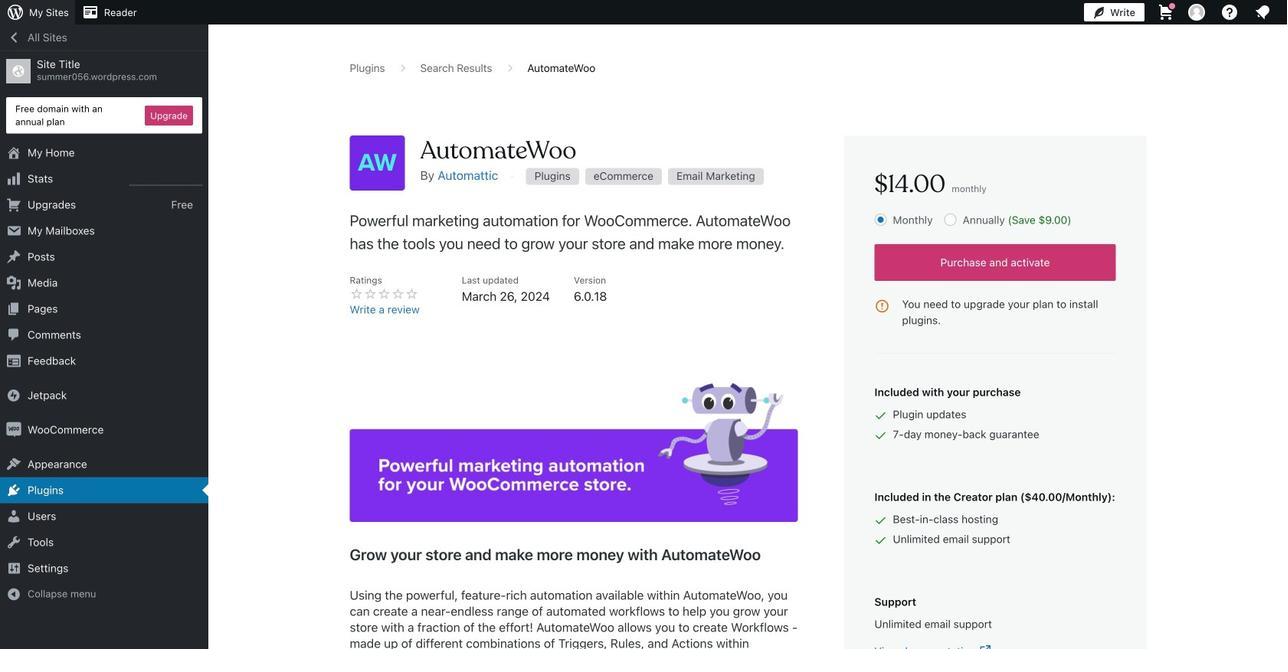 Task type: vqa. For each thing, say whether or not it's contained in the screenshot.
1st the img from the top of the page
yes



Task type: locate. For each thing, give the bounding box(es) containing it.
None radio
[[875, 214, 887, 226], [945, 214, 957, 226], [875, 214, 887, 226], [945, 214, 957, 226]]

3 list item from the top
[[1281, 222, 1288, 279]]

help image
[[1221, 3, 1239, 21]]

main content
[[350, 61, 1147, 650]]

manage your notifications image
[[1254, 3, 1272, 21]]

img image
[[6, 388, 21, 404], [6, 423, 21, 438]]

0 vertical spatial img image
[[6, 388, 21, 404]]

2 list item from the top
[[1281, 150, 1288, 222]]

1 vertical spatial img image
[[6, 423, 21, 438]]

list item
[[1281, 78, 1288, 150], [1281, 150, 1288, 222], [1281, 222, 1288, 279]]

1 list item from the top
[[1281, 78, 1288, 150]]



Task type: describe. For each thing, give the bounding box(es) containing it.
highest hourly views 0 image
[[130, 176, 202, 186]]

my profile image
[[1189, 4, 1206, 21]]

my shopping cart image
[[1157, 3, 1176, 21]]

2 img image from the top
[[6, 423, 21, 438]]

plugin icon image
[[350, 136, 405, 191]]

automatewoo image
[[350, 382, 798, 523]]

1 img image from the top
[[6, 388, 21, 404]]



